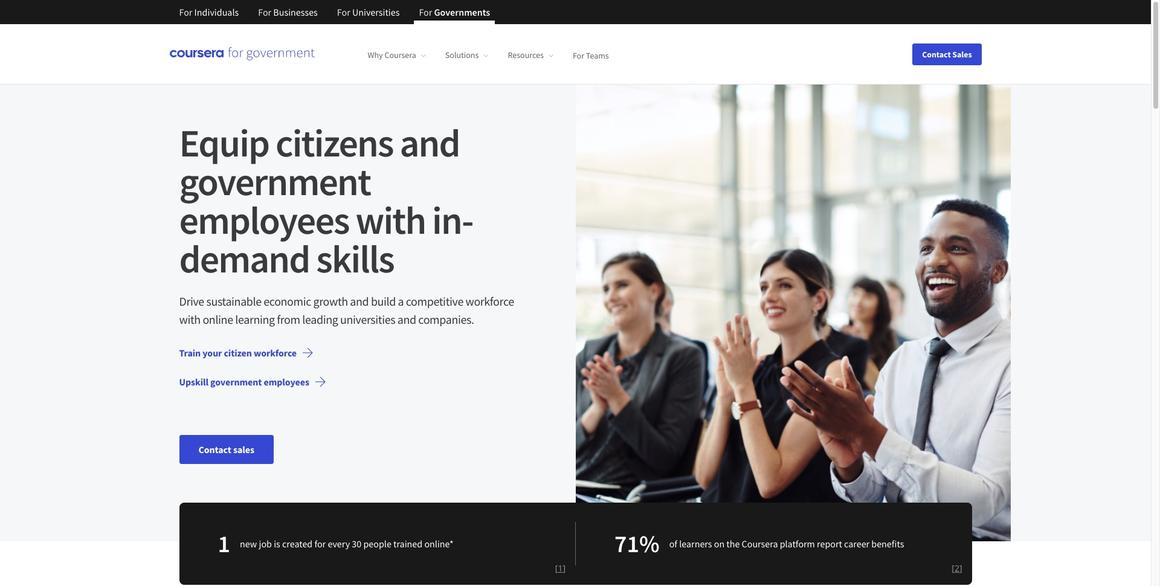 Task type: locate. For each thing, give the bounding box(es) containing it.
with inside drive sustainable economic growth and build a competitive workforce with online learning from leading universities and companies.
[[179, 312, 201, 327]]

for left individuals
[[179, 6, 192, 18]]

0 vertical spatial coursera
[[385, 50, 416, 61]]

for
[[179, 6, 192, 18], [258, 6, 272, 18], [337, 6, 350, 18], [419, 6, 432, 18], [573, 50, 585, 61]]

0 vertical spatial with
[[356, 196, 426, 244]]

0 vertical spatial and
[[400, 118, 460, 167]]

0 horizontal spatial 1
[[218, 529, 230, 559]]

2
[[955, 563, 960, 574]]

1 horizontal spatial [
[[952, 563, 955, 574]]

[
[[555, 563, 558, 574], [952, 563, 955, 574]]

1 horizontal spatial with
[[356, 196, 426, 244]]

1 horizontal spatial contact
[[923, 49, 951, 60]]

2 vertical spatial and
[[398, 312, 416, 327]]

1 vertical spatial employees
[[264, 376, 309, 388]]

upskill
[[179, 376, 209, 388]]

0 horizontal spatial [
[[555, 563, 558, 574]]

0 horizontal spatial with
[[179, 312, 201, 327]]

in-
[[432, 196, 473, 244]]

0 vertical spatial contact
[[923, 49, 951, 60]]

workforce up companies.
[[466, 294, 514, 309]]

businesses
[[273, 6, 318, 18]]

2 ] from the left
[[960, 563, 963, 574]]

1
[[218, 529, 230, 559], [558, 563, 563, 574]]

coursera for government image
[[170, 47, 315, 61]]

teams
[[586, 50, 609, 61]]

employees
[[179, 196, 349, 244], [264, 376, 309, 388]]

citizens
[[276, 118, 393, 167]]

of learners on the coursera platform report career benefits
[[670, 538, 905, 550]]

train your citizen workforce
[[179, 347, 297, 359]]

demand
[[179, 235, 310, 283]]

competitive
[[406, 294, 464, 309]]

citizen
[[224, 347, 252, 359]]

and
[[400, 118, 460, 167], [350, 294, 369, 309], [398, 312, 416, 327]]

new
[[240, 538, 257, 550]]

1 horizontal spatial workforce
[[466, 294, 514, 309]]

0 horizontal spatial coursera
[[385, 50, 416, 61]]

leading
[[302, 312, 338, 327]]

1 ] from the left
[[563, 563, 566, 574]]

2 [ from the left
[[952, 563, 955, 574]]

[ 2 ]
[[952, 563, 963, 574]]

for individuals
[[179, 6, 239, 18]]

individuals
[[194, 6, 239, 18]]

1 vertical spatial with
[[179, 312, 201, 327]]

resources
[[508, 50, 544, 61]]

for left governments
[[419, 6, 432, 18]]

drive sustainable economic growth and build a competitive workforce with online learning from leading universities and companies.
[[179, 294, 514, 327]]

economic
[[264, 294, 311, 309]]

0 vertical spatial workforce
[[466, 294, 514, 309]]

for for governments
[[419, 6, 432, 18]]

1 vertical spatial contact
[[199, 444, 231, 456]]

for
[[315, 538, 326, 550]]

0 horizontal spatial workforce
[[254, 347, 297, 359]]

learners
[[680, 538, 712, 550]]

with inside equip citizens and government employees with in- demand skills
[[356, 196, 426, 244]]

why
[[368, 50, 383, 61]]

contact
[[923, 49, 951, 60], [199, 444, 231, 456]]

contact inside button
[[923, 49, 951, 60]]

and inside equip citizens and government employees with in- demand skills
[[400, 118, 460, 167]]

for teams link
[[573, 50, 609, 61]]

companies.
[[419, 312, 474, 327]]

governments
[[434, 6, 490, 18]]

workforce down from
[[254, 347, 297, 359]]

with
[[356, 196, 426, 244], [179, 312, 201, 327]]

] for 71%
[[960, 563, 963, 574]]

train your citizen workforce link
[[170, 339, 323, 368]]

]
[[563, 563, 566, 574], [960, 563, 963, 574]]

1 horizontal spatial 1
[[558, 563, 563, 574]]

for left businesses
[[258, 6, 272, 18]]

coursera right why
[[385, 50, 416, 61]]

contact sales button
[[913, 43, 982, 65]]

for for individuals
[[179, 6, 192, 18]]

train
[[179, 347, 201, 359]]

0 vertical spatial government
[[179, 157, 371, 206]]

every
[[328, 538, 350, 550]]

1 vertical spatial 1
[[558, 563, 563, 574]]

for for universities
[[337, 6, 350, 18]]

0 vertical spatial employees
[[179, 196, 349, 244]]

1 horizontal spatial coursera
[[742, 538, 778, 550]]

for for businesses
[[258, 6, 272, 18]]

drive
[[179, 294, 204, 309]]

contact left 'sales'
[[923, 49, 951, 60]]

sustainable
[[206, 294, 262, 309]]

contact sales
[[199, 444, 254, 456]]

1 horizontal spatial ]
[[960, 563, 963, 574]]

contact sales
[[923, 49, 972, 60]]

of
[[670, 538, 678, 550]]

1 vertical spatial government
[[210, 376, 262, 388]]

skills
[[316, 235, 394, 283]]

for businesses
[[258, 6, 318, 18]]

1 vertical spatial coursera
[[742, 538, 778, 550]]

0 horizontal spatial contact
[[199, 444, 231, 456]]

government
[[179, 157, 371, 206], [210, 376, 262, 388]]

contact left sales
[[199, 444, 231, 456]]

workforce inside drive sustainable economic growth and build a competitive workforce with online learning from leading universities and companies.
[[466, 294, 514, 309]]

coursera right the
[[742, 538, 778, 550]]

solutions
[[445, 50, 479, 61]]

workforce
[[466, 294, 514, 309], [254, 347, 297, 359]]

1 [ from the left
[[555, 563, 558, 574]]

build
[[371, 294, 396, 309]]

coursera
[[385, 50, 416, 61], [742, 538, 778, 550]]

for teams
[[573, 50, 609, 61]]

0 horizontal spatial ]
[[563, 563, 566, 574]]

for left the universities
[[337, 6, 350, 18]]



Task type: vqa. For each thing, say whether or not it's contained in the screenshot.
familiarize
no



Task type: describe. For each thing, give the bounding box(es) containing it.
learning
[[235, 312, 275, 327]]

upskill government employees link
[[170, 368, 336, 397]]

1 vertical spatial and
[[350, 294, 369, 309]]

sales
[[953, 49, 972, 60]]

solutions link
[[445, 50, 489, 61]]

contact sales link
[[179, 435, 274, 464]]

online
[[203, 312, 233, 327]]

why coursera
[[368, 50, 416, 61]]

1 vertical spatial workforce
[[254, 347, 297, 359]]

benefits
[[872, 538, 905, 550]]

is
[[274, 538, 280, 550]]

the
[[727, 538, 740, 550]]

[ for 71%
[[952, 563, 955, 574]]

contact for contact sales
[[923, 49, 951, 60]]

job
[[259, 538, 272, 550]]

employees inside equip citizens and government employees with in- demand skills
[[179, 196, 349, 244]]

[ for 1
[[555, 563, 558, 574]]

equip citizens and government employees with in- demand skills
[[179, 118, 473, 283]]

growth
[[313, 294, 348, 309]]

for universities
[[337, 6, 400, 18]]

created
[[282, 538, 313, 550]]

from
[[277, 312, 300, 327]]

sales
[[233, 444, 254, 456]]

a
[[398, 294, 404, 309]]

30
[[352, 538, 362, 550]]

universities
[[352, 6, 400, 18]]

employees inside the upskill government employees 'link'
[[264, 376, 309, 388]]

why coursera link
[[368, 50, 426, 61]]

online*
[[425, 538, 454, 550]]

] for 1
[[563, 563, 566, 574]]

upskill government employees
[[179, 376, 309, 388]]

career
[[845, 538, 870, 550]]

universities
[[340, 312, 396, 327]]

people
[[364, 538, 392, 550]]

on
[[714, 538, 725, 550]]

[ 1 ]
[[555, 563, 566, 574]]

trained
[[394, 538, 423, 550]]

your
[[203, 347, 222, 359]]

new job is created for every 30 people trained online*
[[240, 538, 454, 550]]

banner navigation
[[170, 0, 500, 33]]

government inside equip citizens and government employees with in- demand skills
[[179, 157, 371, 206]]

71%
[[615, 529, 660, 559]]

for left teams
[[573, 50, 585, 61]]

report
[[817, 538, 843, 550]]

0 vertical spatial 1
[[218, 529, 230, 559]]

resources link
[[508, 50, 554, 61]]

for governments
[[419, 6, 490, 18]]

contact for contact sales
[[199, 444, 231, 456]]

government inside 'link'
[[210, 376, 262, 388]]

equip
[[179, 118, 269, 167]]

platform
[[780, 538, 815, 550]]



